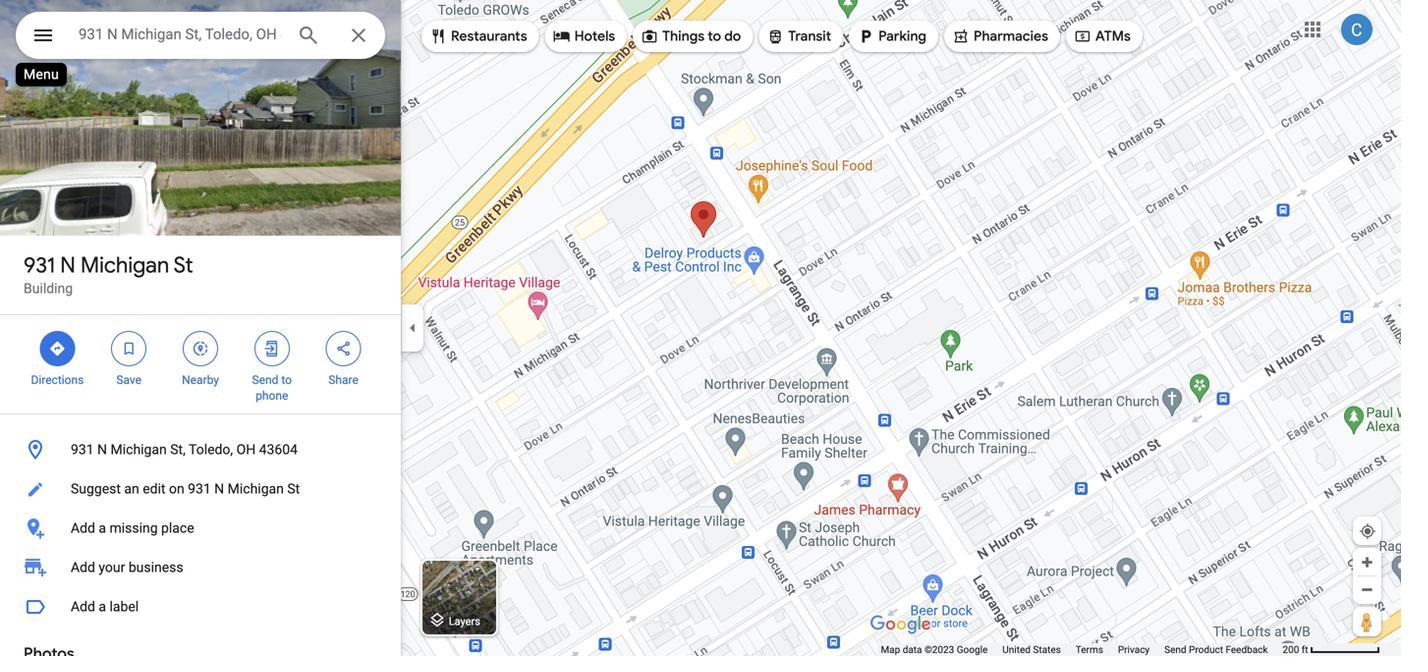 Task type: vqa. For each thing, say whether or not it's contained in the screenshot.
Suggest an edit on 931 N Michigan St button
yes



Task type: locate. For each thing, give the bounding box(es) containing it.
terms
[[1076, 644, 1104, 656]]

add your business
[[71, 560, 183, 576]]

business
[[129, 560, 183, 576]]

to
[[708, 28, 722, 45], [282, 374, 292, 387]]

add left label
[[71, 599, 95, 615]]

google account: cat marinescu  
(ecaterina.marinescu@adept.ai) image
[[1342, 14, 1373, 45]]

0 vertical spatial add
[[71, 521, 95, 537]]

add a missing place button
[[0, 509, 401, 549]]

send inside button
[[1165, 644, 1187, 656]]

add left "your"
[[71, 560, 95, 576]]

united states button
[[1003, 644, 1062, 657]]

931 inside 931 n michigan st building
[[24, 252, 55, 279]]

send inside send to phone
[[252, 374, 279, 387]]

send left product
[[1165, 644, 1187, 656]]

None field
[[79, 23, 281, 46]]

1 horizontal spatial to
[[708, 28, 722, 45]]

1 horizontal spatial 931
[[71, 442, 94, 458]]

michigan up 
[[81, 252, 169, 279]]

footer inside google maps element
[[881, 644, 1283, 657]]

931 up suggest on the bottom left
[[71, 442, 94, 458]]

n up building
[[60, 252, 76, 279]]

add down suggest on the bottom left
[[71, 521, 95, 537]]


[[953, 26, 970, 47]]

michigan
[[81, 252, 169, 279], [111, 442, 167, 458], [228, 481, 284, 497]]

add inside button
[[71, 599, 95, 615]]


[[553, 26, 571, 47]]

n down toledo,
[[215, 481, 224, 497]]

add inside 'button'
[[71, 521, 95, 537]]

 pharmacies
[[953, 26, 1049, 47]]

michigan down oh on the bottom of page
[[228, 481, 284, 497]]


[[49, 338, 66, 360]]

931 for st
[[24, 252, 55, 279]]

1 vertical spatial 931
[[71, 442, 94, 458]]

0 vertical spatial 931
[[24, 252, 55, 279]]

931 n michigan st main content
[[0, 0, 401, 657]]

931
[[24, 252, 55, 279], [71, 442, 94, 458], [188, 481, 211, 497]]

0 vertical spatial michigan
[[81, 252, 169, 279]]

add a label button
[[0, 588, 401, 627]]

to up phone
[[282, 374, 292, 387]]

a left missing
[[99, 521, 106, 537]]

send up phone
[[252, 374, 279, 387]]


[[1075, 26, 1092, 47]]

0 vertical spatial st
[[174, 252, 193, 279]]

michigan left st,
[[111, 442, 167, 458]]

product
[[1190, 644, 1224, 656]]

privacy
[[1119, 644, 1150, 656]]

0 horizontal spatial n
[[60, 252, 76, 279]]

add
[[71, 521, 95, 537], [71, 560, 95, 576], [71, 599, 95, 615]]

st,
[[170, 442, 186, 458]]

send to phone
[[252, 374, 292, 403]]

map data ©2023 google
[[881, 644, 988, 656]]

suggest
[[71, 481, 121, 497]]

n
[[60, 252, 76, 279], [97, 442, 107, 458], [215, 481, 224, 497]]

place
[[161, 521, 194, 537]]

931 right on
[[188, 481, 211, 497]]


[[120, 338, 138, 360]]

n for st
[[60, 252, 76, 279]]

43604
[[259, 442, 298, 458]]

add a label
[[71, 599, 139, 615]]

2 vertical spatial add
[[71, 599, 95, 615]]

1 horizontal spatial n
[[97, 442, 107, 458]]

200 ft button
[[1283, 644, 1381, 656]]

send product feedback button
[[1165, 644, 1269, 657]]

feedback
[[1226, 644, 1269, 656]]

hotels
[[575, 28, 616, 45]]

a inside button
[[99, 599, 106, 615]]

toledo,
[[189, 442, 233, 458]]

michigan inside 931 n michigan st building
[[81, 252, 169, 279]]

a left label
[[99, 599, 106, 615]]

931 up building
[[24, 252, 55, 279]]

st down 43604
[[287, 481, 300, 497]]

2 a from the top
[[99, 599, 106, 615]]

st
[[174, 252, 193, 279], [287, 481, 300, 497]]

data
[[903, 644, 923, 656]]

share
[[329, 374, 359, 387]]

transit
[[789, 28, 832, 45]]

google
[[957, 644, 988, 656]]

2 vertical spatial n
[[215, 481, 224, 497]]


[[192, 338, 209, 360]]

2 vertical spatial 931
[[188, 481, 211, 497]]

0 horizontal spatial 931
[[24, 252, 55, 279]]

 parking
[[857, 26, 927, 47]]

2 add from the top
[[71, 560, 95, 576]]

1 vertical spatial to
[[282, 374, 292, 387]]

2 vertical spatial michigan
[[228, 481, 284, 497]]

restaurants
[[451, 28, 528, 45]]

a for missing
[[99, 521, 106, 537]]

0 horizontal spatial send
[[252, 374, 279, 387]]

931 N Michigan St, Toledo, OH 43604 field
[[16, 12, 385, 59]]

a
[[99, 521, 106, 537], [99, 599, 106, 615]]

layers
[[449, 616, 481, 628]]

map
[[881, 644, 901, 656]]

n inside 931 n michigan st building
[[60, 252, 76, 279]]

200 ft
[[1283, 644, 1309, 656]]

1 vertical spatial st
[[287, 481, 300, 497]]

add for add a missing place
[[71, 521, 95, 537]]

0 horizontal spatial st
[[174, 252, 193, 279]]

1 a from the top
[[99, 521, 106, 537]]

0 horizontal spatial to
[[282, 374, 292, 387]]

footer
[[881, 644, 1283, 657]]

states
[[1034, 644, 1062, 656]]

st up 
[[174, 252, 193, 279]]

n for st,
[[97, 442, 107, 458]]

 things to do
[[641, 26, 742, 47]]

add a missing place
[[71, 521, 194, 537]]

footer containing map data ©2023 google
[[881, 644, 1283, 657]]

send
[[252, 374, 279, 387], [1165, 644, 1187, 656]]


[[641, 26, 659, 47]]

200
[[1283, 644, 1300, 656]]

n up suggest on the bottom left
[[97, 442, 107, 458]]

0 vertical spatial a
[[99, 521, 106, 537]]

1 vertical spatial a
[[99, 599, 106, 615]]

1 vertical spatial n
[[97, 442, 107, 458]]

nearby
[[182, 374, 219, 387]]

to left do
[[708, 28, 722, 45]]

0 vertical spatial n
[[60, 252, 76, 279]]

1 vertical spatial send
[[1165, 644, 1187, 656]]

2 horizontal spatial 931
[[188, 481, 211, 497]]

suggest an edit on 931 n michigan st
[[71, 481, 300, 497]]

1 horizontal spatial st
[[287, 481, 300, 497]]

on
[[169, 481, 185, 497]]

3 add from the top
[[71, 599, 95, 615]]


[[857, 26, 875, 47]]

1 vertical spatial michigan
[[111, 442, 167, 458]]

1 add from the top
[[71, 521, 95, 537]]

931 n michigan st building
[[24, 252, 193, 297]]

1 vertical spatial add
[[71, 560, 95, 576]]

1 horizontal spatial send
[[1165, 644, 1187, 656]]

 search field
[[16, 12, 385, 63]]

2 horizontal spatial n
[[215, 481, 224, 497]]

a inside 'button'
[[99, 521, 106, 537]]

0 vertical spatial send
[[252, 374, 279, 387]]

 hotels
[[553, 26, 616, 47]]

0 vertical spatial to
[[708, 28, 722, 45]]

label
[[110, 599, 139, 615]]

st inside button
[[287, 481, 300, 497]]



Task type: describe. For each thing, give the bounding box(es) containing it.
michigan for st,
[[111, 442, 167, 458]]

a for label
[[99, 599, 106, 615]]


[[263, 338, 281, 360]]

zoom in image
[[1361, 555, 1375, 570]]

931 n michigan st, toledo, oh 43604
[[71, 442, 298, 458]]

suggest an edit on 931 n michigan st button
[[0, 470, 401, 509]]

oh
[[237, 442, 256, 458]]

united
[[1003, 644, 1031, 656]]

things
[[663, 28, 705, 45]]

terms button
[[1076, 644, 1104, 657]]

 restaurants
[[430, 26, 528, 47]]

parking
[[879, 28, 927, 45]]

 atms
[[1075, 26, 1131, 47]]

to inside  things to do
[[708, 28, 722, 45]]

michigan for st
[[81, 252, 169, 279]]

pharmacies
[[974, 28, 1049, 45]]


[[767, 26, 785, 47]]

 transit
[[767, 26, 832, 47]]

ft
[[1302, 644, 1309, 656]]

send product feedback
[[1165, 644, 1269, 656]]

edit
[[143, 481, 166, 497]]

add your business link
[[0, 549, 401, 588]]

actions for 931 n michigan st region
[[0, 316, 401, 414]]

united states
[[1003, 644, 1062, 656]]

931 n michigan st, toledo, oh 43604 button
[[0, 431, 401, 470]]

show street view coverage image
[[1354, 608, 1382, 637]]

directions
[[31, 374, 84, 387]]

privacy button
[[1119, 644, 1150, 657]]


[[430, 26, 447, 47]]

phone
[[256, 389, 288, 403]]

missing
[[110, 521, 158, 537]]

atms
[[1096, 28, 1131, 45]]


[[335, 338, 353, 360]]

an
[[124, 481, 139, 497]]

©2023
[[925, 644, 955, 656]]

 button
[[16, 12, 71, 63]]

none field inside 931 n michigan st, toledo, oh 43604 field
[[79, 23, 281, 46]]

show your location image
[[1360, 523, 1377, 541]]

collapse side panel image
[[402, 318, 424, 339]]

to inside send to phone
[[282, 374, 292, 387]]


[[31, 21, 55, 50]]

send for send to phone
[[252, 374, 279, 387]]

zoom out image
[[1361, 583, 1375, 598]]

do
[[725, 28, 742, 45]]

save
[[116, 374, 142, 387]]

931 for st,
[[71, 442, 94, 458]]

add for add your business
[[71, 560, 95, 576]]

your
[[99, 560, 125, 576]]

google maps element
[[0, 0, 1402, 657]]

st inside 931 n michigan st building
[[174, 252, 193, 279]]

building
[[24, 281, 73, 297]]

add for add a label
[[71, 599, 95, 615]]

send for send product feedback
[[1165, 644, 1187, 656]]



